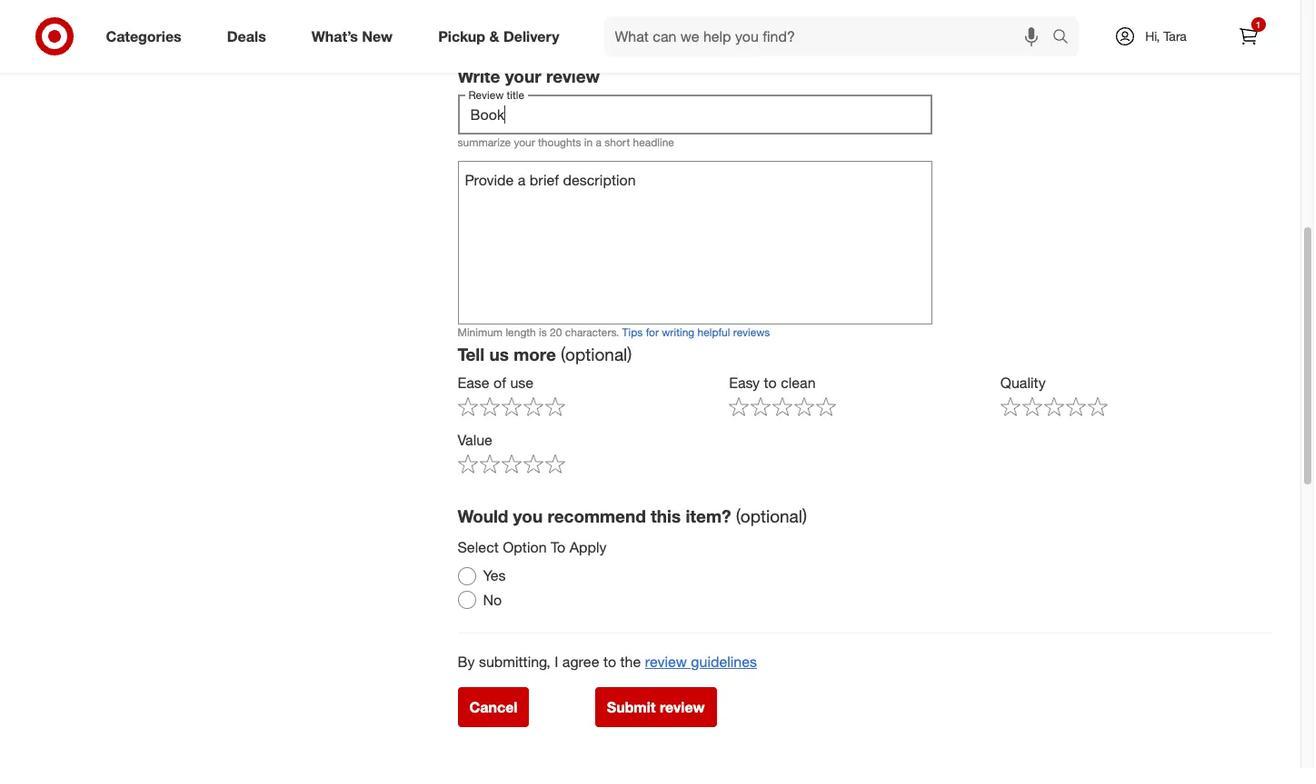 Task type: describe. For each thing, give the bounding box(es) containing it.
headline
[[633, 135, 674, 149]]

easy
[[729, 373, 760, 392]]

tara
[[1164, 28, 1187, 44]]

pickup & delivery
[[438, 27, 559, 45]]

ease of use
[[458, 373, 534, 392]]

minimum
[[458, 325, 503, 339]]

select
[[458, 538, 499, 556]]

short
[[605, 135, 630, 149]]

would you recommend this item? (optional)
[[458, 505, 807, 526]]

0 vertical spatial review
[[546, 66, 600, 86]]

to
[[551, 538, 566, 556]]

yes
[[483, 566, 506, 585]]

no
[[483, 591, 502, 609]]

new
[[362, 27, 393, 45]]

summarize
[[458, 135, 511, 149]]

&
[[489, 27, 499, 45]]

more
[[514, 344, 556, 365]]

No radio
[[458, 591, 476, 609]]

this
[[651, 505, 681, 526]]

of
[[494, 373, 506, 392]]

item?
[[686, 505, 731, 526]]

What can we help you find? suggestions appear below search field
[[604, 16, 1057, 56]]

for
[[646, 325, 659, 339]]

would
[[458, 505, 508, 526]]

search button
[[1044, 16, 1088, 60]]

tips for writing helpful reviews button
[[622, 324, 770, 340]]

submitting,
[[479, 652, 551, 671]]

submit review
[[607, 698, 705, 716]]

delivery
[[503, 27, 559, 45]]

summarize your thoughts in a short headline
[[458, 135, 674, 149]]

is
[[539, 325, 547, 339]]

easy to clean
[[729, 373, 816, 392]]

cancel
[[469, 698, 518, 716]]

pickup & delivery link
[[423, 16, 582, 56]]

tips
[[622, 325, 643, 339]]

by submitting, i agree to the review guidelines
[[458, 652, 757, 671]]

recommend
[[548, 505, 646, 526]]

categories
[[106, 27, 182, 45]]

a
[[596, 135, 602, 149]]

1 horizontal spatial (optional)
[[736, 505, 807, 526]]

your for summarize
[[514, 135, 535, 149]]

in
[[584, 135, 593, 149]]

characters.
[[565, 325, 619, 339]]

use
[[510, 373, 534, 392]]



Task type: locate. For each thing, give the bounding box(es) containing it.
(optional) right item?
[[736, 505, 807, 526]]

thoughts
[[538, 135, 581, 149]]

us
[[489, 344, 509, 365]]

deals link
[[212, 16, 289, 56]]

review inside submit review button
[[660, 698, 705, 716]]

1 link
[[1228, 16, 1268, 56]]

option
[[503, 538, 547, 556]]

select option to apply
[[458, 538, 607, 556]]

0 horizontal spatial (optional)
[[561, 344, 632, 365]]

1 vertical spatial (optional)
[[736, 505, 807, 526]]

0 vertical spatial to
[[764, 373, 777, 392]]

0 vertical spatial (optional)
[[561, 344, 632, 365]]

2 vertical spatial review
[[660, 698, 705, 716]]

(optional) down characters.
[[561, 344, 632, 365]]

submit review button
[[595, 687, 717, 727]]

hi,
[[1145, 28, 1160, 44]]

search
[[1044, 29, 1088, 47]]

review
[[546, 66, 600, 86], [645, 652, 687, 671], [660, 698, 705, 716]]

Yes radio
[[458, 567, 476, 585]]

hi, tara
[[1145, 28, 1187, 44]]

to
[[764, 373, 777, 392], [603, 652, 616, 671]]

value
[[458, 431, 493, 449]]

pickup
[[438, 27, 485, 45]]

(optional)
[[561, 344, 632, 365], [736, 505, 807, 526]]

review guidelines button
[[645, 651, 757, 672]]

the
[[620, 652, 641, 671]]

writing
[[662, 325, 695, 339]]

you
[[513, 505, 543, 526]]

length
[[506, 325, 536, 339]]

0 vertical spatial your
[[505, 66, 541, 86]]

categories link
[[90, 16, 204, 56]]

1
[[1256, 19, 1261, 30]]

minimum length is 20 characters. tips for writing helpful reviews
[[458, 325, 770, 339]]

review down review guidelines 'button'
[[660, 698, 705, 716]]

write your review
[[458, 66, 600, 86]]

1 horizontal spatial to
[[764, 373, 777, 392]]

submit
[[607, 698, 656, 716]]

apply
[[570, 538, 607, 556]]

what's new
[[312, 27, 393, 45]]

to right easy
[[764, 373, 777, 392]]

agree
[[562, 652, 599, 671]]

cancel link
[[458, 687, 529, 727]]

quality
[[1001, 373, 1046, 392]]

ease
[[458, 373, 490, 392]]

by
[[458, 652, 475, 671]]

1 vertical spatial your
[[514, 135, 535, 149]]

your
[[505, 66, 541, 86], [514, 135, 535, 149]]

clean
[[781, 373, 816, 392]]

helpful
[[698, 325, 730, 339]]

review right the
[[645, 652, 687, 671]]

your for write
[[505, 66, 541, 86]]

0 horizontal spatial to
[[603, 652, 616, 671]]

20
[[550, 325, 562, 339]]

i
[[555, 652, 558, 671]]

tell us more (optional)
[[458, 344, 632, 365]]

1 vertical spatial to
[[603, 652, 616, 671]]

reviews
[[733, 325, 770, 339]]

tell
[[458, 344, 485, 365]]

what's
[[312, 27, 358, 45]]

to left the
[[603, 652, 616, 671]]

guidelines
[[691, 652, 757, 671]]

your down delivery
[[505, 66, 541, 86]]

what's new link
[[296, 16, 416, 56]]

review down delivery
[[546, 66, 600, 86]]

None text field
[[458, 94, 933, 134], [458, 161, 933, 324], [458, 94, 933, 134], [458, 161, 933, 324]]

1 vertical spatial review
[[645, 652, 687, 671]]

write
[[458, 66, 500, 86]]

deals
[[227, 27, 266, 45]]

your left thoughts
[[514, 135, 535, 149]]



Task type: vqa. For each thing, say whether or not it's contained in the screenshot.
top the "your"
yes



